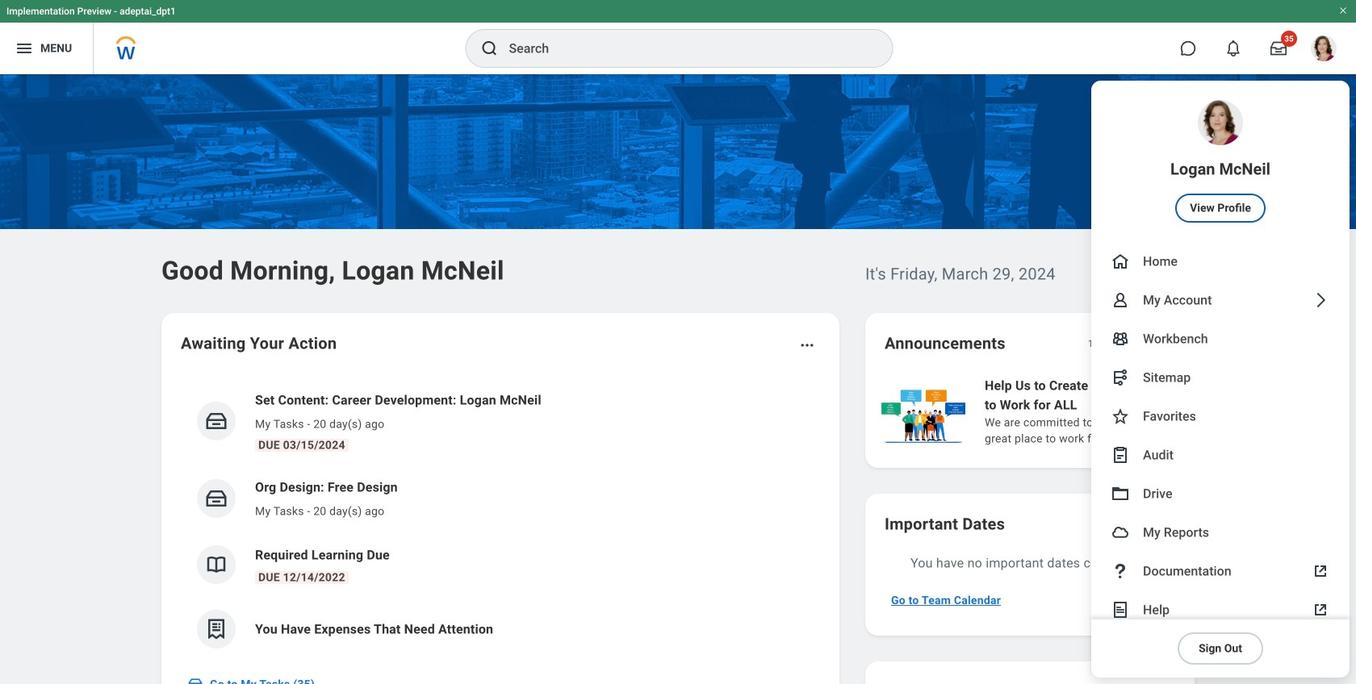 Task type: locate. For each thing, give the bounding box(es) containing it.
1 vertical spatial ext link image
[[1311, 601, 1330, 620]]

banner
[[0, 0, 1356, 678]]

8 menu item from the top
[[1091, 513, 1350, 552]]

0 vertical spatial inbox image
[[204, 409, 228, 433]]

main content
[[0, 74, 1356, 685]]

dashboard expenses image
[[204, 618, 228, 642]]

inbox large image
[[1271, 40, 1287, 57]]

2 ext link image from the top
[[1311, 601, 1330, 620]]

inbox image
[[187, 676, 203, 685]]

1 inbox image from the top
[[204, 409, 228, 433]]

avatar image
[[1111, 523, 1130, 542]]

list
[[878, 375, 1356, 449], [181, 378, 820, 662]]

1 vertical spatial inbox image
[[204, 487, 228, 511]]

0 vertical spatial ext link image
[[1311, 562, 1330, 581]]

ext link image
[[1311, 562, 1330, 581], [1311, 601, 1330, 620]]

menu
[[1091, 81, 1350, 678]]

Search Workday  search field
[[509, 31, 859, 66]]

folder open image
[[1111, 484, 1130, 504]]

endpoints image
[[1111, 368, 1130, 387]]

inbox image
[[204, 409, 228, 433], [204, 487, 228, 511]]

2 inbox image from the top
[[204, 487, 228, 511]]

5 menu item from the top
[[1091, 397, 1350, 436]]

chevron right small image
[[1154, 336, 1170, 352]]

chevron left small image
[[1125, 336, 1141, 352]]

book open image
[[204, 553, 228, 577]]

ext link image for 10th menu item from the top of the page
[[1311, 601, 1330, 620]]

close environment banner image
[[1338, 6, 1348, 15]]

1 ext link image from the top
[[1311, 562, 1330, 581]]

1 horizontal spatial list
[[878, 375, 1356, 449]]

menu item
[[1091, 81, 1350, 242], [1091, 242, 1350, 281], [1091, 320, 1350, 358], [1091, 358, 1350, 397], [1091, 397, 1350, 436], [1091, 436, 1350, 475], [1091, 475, 1350, 513], [1091, 513, 1350, 552], [1091, 552, 1350, 591], [1091, 591, 1350, 630]]

status
[[1088, 337, 1114, 350]]

question image
[[1111, 562, 1130, 581]]



Task type: vqa. For each thing, say whether or not it's contained in the screenshot.
Business Process Type
no



Task type: describe. For each thing, give the bounding box(es) containing it.
logan mcneil image
[[1311, 36, 1337, 61]]

document image
[[1111, 601, 1130, 620]]

2 menu item from the top
[[1091, 242, 1350, 281]]

search image
[[480, 39, 499, 58]]

9 menu item from the top
[[1091, 552, 1350, 591]]

ext link image for ninth menu item from the top of the page
[[1311, 562, 1330, 581]]

home image
[[1111, 252, 1130, 271]]

justify image
[[15, 39, 34, 58]]

1 menu item from the top
[[1091, 81, 1350, 242]]

0 horizontal spatial list
[[181, 378, 820, 662]]

contact card matrix manager image
[[1111, 329, 1130, 349]]

related actions image
[[799, 337, 815, 354]]

6 menu item from the top
[[1091, 436, 1350, 475]]

3 menu item from the top
[[1091, 320, 1350, 358]]

paste image
[[1111, 446, 1130, 465]]

star image
[[1111, 407, 1130, 426]]

7 menu item from the top
[[1091, 475, 1350, 513]]

10 menu item from the top
[[1091, 591, 1350, 630]]

4 menu item from the top
[[1091, 358, 1350, 397]]

notifications large image
[[1225, 40, 1242, 57]]



